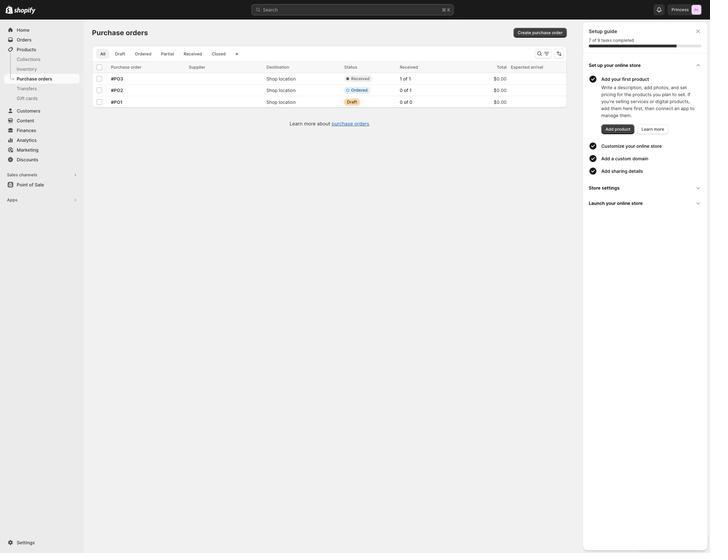 Task type: locate. For each thing, give the bounding box(es) containing it.
draft up purchase orders link
[[347, 99, 357, 105]]

a left the custom
[[611, 156, 614, 161]]

add your first product element
[[588, 84, 705, 134]]

2 vertical spatial received
[[351, 76, 370, 81]]

2 vertical spatial $0.00
[[494, 99, 507, 105]]

0 horizontal spatial learn
[[290, 121, 303, 127]]

0 vertical spatial product
[[632, 76, 649, 82]]

add inside the add product link
[[606, 127, 614, 132]]

0 vertical spatial shop location
[[267, 76, 296, 82]]

tab list
[[95, 49, 231, 59]]

purchase right "about"
[[332, 121, 353, 127]]

discounts
[[17, 157, 38, 162]]

0 horizontal spatial product
[[615, 127, 631, 132]]

2 vertical spatial shop
[[267, 99, 278, 105]]

draft up the purchase order on the top left of the page
[[115, 51, 125, 56]]

of down 0 of 1
[[404, 99, 408, 105]]

manage
[[601, 113, 619, 118]]

0 vertical spatial order
[[552, 30, 563, 35]]

2 shop location from the top
[[267, 87, 296, 93]]

destination button
[[267, 64, 296, 71]]

of inside 'point of sale' link
[[29, 182, 33, 187]]

up
[[597, 62, 603, 68]]

of for 7 of 9 tasks completed
[[593, 38, 597, 43]]

0 horizontal spatial purchase
[[332, 121, 353, 127]]

1 vertical spatial a
[[611, 156, 614, 161]]

purchase up transfers
[[17, 76, 37, 82]]

purchase orders link
[[4, 74, 79, 84]]

0 horizontal spatial received
[[184, 51, 202, 56]]

order down ordered link
[[131, 64, 141, 70]]

sales channels
[[7, 172, 37, 177]]

collections
[[17, 56, 40, 62]]

received
[[184, 51, 202, 56], [400, 64, 418, 70], [351, 76, 370, 81]]

0 vertical spatial $0.00
[[494, 76, 507, 82]]

first,
[[634, 106, 644, 111]]

product down them.
[[615, 127, 631, 132]]

add a custom domain
[[601, 156, 649, 161]]

0 horizontal spatial more
[[304, 121, 316, 127]]

a for write
[[614, 85, 616, 90]]

7
[[589, 38, 591, 43]]

1 horizontal spatial learn
[[642, 127, 653, 132]]

1 vertical spatial received
[[400, 64, 418, 70]]

of inside "0 of 0" dropdown button
[[404, 99, 408, 105]]

0 vertical spatial purchase orders
[[92, 29, 148, 37]]

0 down 0 of 1
[[400, 99, 403, 105]]

shop location
[[267, 76, 296, 82], [267, 87, 296, 93], [267, 99, 296, 105]]

0 vertical spatial draft
[[115, 51, 125, 56]]

tab list containing all
[[95, 49, 231, 59]]

about
[[317, 121, 330, 127]]

1 inside the 0 of 1 dropdown button
[[410, 87, 412, 93]]

3 location from the top
[[279, 99, 296, 105]]

inventory link
[[4, 64, 79, 74]]

0 for 0 of 0
[[400, 99, 403, 105]]

more left "about"
[[304, 121, 316, 127]]

ordered down the status button
[[351, 87, 368, 93]]

ordered link
[[131, 49, 156, 59]]

1 of 1
[[400, 76, 411, 82]]

0 vertical spatial purchase
[[532, 30, 551, 35]]

1 of 1 button
[[398, 74, 419, 84]]

add inside add a custom domain button
[[601, 156, 610, 161]]

location for 1 of 1
[[279, 76, 296, 82]]

3 shop location from the top
[[267, 99, 296, 105]]

1 up 0 of 1
[[400, 76, 402, 82]]

shop for 0 of 0
[[267, 99, 278, 105]]

more up customize your online store button
[[654, 127, 664, 132]]

apps button
[[4, 195, 79, 205]]

your right the launch
[[606, 200, 616, 206]]

0 vertical spatial a
[[614, 85, 616, 90]]

add up write
[[601, 76, 610, 82]]

your left the first
[[611, 76, 621, 82]]

0 horizontal spatial add
[[601, 106, 610, 111]]

1 vertical spatial purchase
[[111, 64, 130, 70]]

1 horizontal spatial received
[[351, 76, 370, 81]]

point of sale
[[17, 182, 44, 187]]

#po3 link
[[111, 75, 185, 82]]

of for 1 of 1
[[403, 76, 408, 82]]

you're
[[601, 99, 615, 104]]

online down settings
[[617, 200, 630, 206]]

product
[[632, 76, 649, 82], [615, 127, 631, 132]]

2 vertical spatial store
[[632, 200, 643, 206]]

settings
[[602, 185, 620, 191]]

1 vertical spatial location
[[279, 87, 296, 93]]

of inside 1 of 1 dropdown button
[[403, 76, 408, 82]]

1 horizontal spatial purchase
[[532, 30, 551, 35]]

of left sale
[[29, 182, 33, 187]]

0 vertical spatial store
[[630, 62, 641, 68]]

1 horizontal spatial product
[[632, 76, 649, 82]]

customize your online store
[[601, 143, 662, 149]]

0 down 1 of 1 on the top of page
[[400, 87, 403, 93]]

more for learn more about purchase orders
[[304, 121, 316, 127]]

your inside button
[[606, 200, 616, 206]]

channels
[[19, 172, 37, 177]]

purchase up "#po3"
[[111, 64, 130, 70]]

received up 1 of 1 dropdown button
[[400, 64, 418, 70]]

2 horizontal spatial received
[[400, 64, 418, 70]]

1 location from the top
[[279, 76, 296, 82]]

#po3
[[111, 76, 123, 82]]

order inside 'link'
[[552, 30, 563, 35]]

0 vertical spatial received
[[184, 51, 202, 56]]

store
[[589, 185, 601, 191]]

tasks
[[601, 38, 612, 43]]

shop for 1 of 1
[[267, 76, 278, 82]]

ordered up the purchase order on the top left of the page
[[135, 51, 151, 56]]

a inside button
[[611, 156, 614, 161]]

customers
[[17, 108, 40, 114]]

purchase right create
[[532, 30, 551, 35]]

0 horizontal spatial order
[[131, 64, 141, 70]]

0 inside the 0 of 1 dropdown button
[[400, 87, 403, 93]]

customize
[[601, 143, 625, 149]]

2 vertical spatial location
[[279, 99, 296, 105]]

add down customize
[[601, 156, 610, 161]]

more inside 'link'
[[654, 127, 664, 132]]

learn inside 'link'
[[642, 127, 653, 132]]

7 of 9 tasks completed
[[589, 38, 634, 43]]

location
[[279, 76, 296, 82], [279, 87, 296, 93], [279, 99, 296, 105]]

of down 1 of 1 on the top of page
[[404, 87, 408, 93]]

2 shop from the top
[[267, 87, 278, 93]]

cards
[[26, 95, 38, 101]]

products link
[[4, 45, 79, 54]]

1 vertical spatial shop location
[[267, 87, 296, 93]]

your for launch your online store
[[606, 200, 616, 206]]

of up 0 of 1
[[403, 76, 408, 82]]

2 vertical spatial shop location
[[267, 99, 296, 105]]

1 horizontal spatial more
[[654, 127, 664, 132]]

store up the first
[[630, 62, 641, 68]]

to right app
[[690, 106, 695, 111]]

add left sharing
[[601, 168, 610, 174]]

0 vertical spatial add
[[644, 85, 652, 90]]

add for add a custom domain
[[601, 156, 610, 161]]

here
[[623, 106, 633, 111]]

1 horizontal spatial order
[[552, 30, 563, 35]]

add
[[644, 85, 652, 90], [601, 106, 610, 111]]

shopify image
[[6, 6, 13, 14], [14, 7, 36, 14]]

gift
[[17, 95, 25, 101]]

store up add a custom domain button
[[651, 143, 662, 149]]

digital
[[656, 99, 669, 104]]

learn
[[290, 121, 303, 127], [642, 127, 653, 132]]

search
[[263, 7, 278, 13]]

gift cards
[[17, 95, 38, 101]]

1 for 0 of 1
[[410, 87, 412, 93]]

3 $0.00 from the top
[[494, 99, 507, 105]]

store inside button
[[632, 200, 643, 206]]

0
[[400, 87, 403, 93], [400, 99, 403, 105], [410, 99, 412, 105]]

purchase
[[532, 30, 551, 35], [332, 121, 353, 127]]

1 for 1 of 1
[[409, 76, 411, 82]]

1 vertical spatial store
[[651, 143, 662, 149]]

online up domain
[[637, 143, 650, 149]]

first
[[622, 76, 631, 82]]

product up description, at the top
[[632, 76, 649, 82]]

shop location for 0 of 1
[[267, 87, 296, 93]]

1 shop location from the top
[[267, 76, 296, 82]]

1 $0.00 from the top
[[494, 76, 507, 82]]

0 vertical spatial purchase
[[92, 29, 124, 37]]

store
[[630, 62, 641, 68], [651, 143, 662, 149], [632, 200, 643, 206]]

1 vertical spatial $0.00
[[494, 87, 507, 93]]

add inside add your first product button
[[601, 76, 610, 82]]

1 vertical spatial purchase orders
[[17, 76, 52, 82]]

add your first product button
[[601, 73, 705, 84]]

online inside button
[[617, 200, 630, 206]]

closed
[[212, 51, 226, 56]]

shop
[[267, 76, 278, 82], [267, 87, 278, 93], [267, 99, 278, 105]]

of
[[593, 38, 597, 43], [403, 76, 408, 82], [404, 87, 408, 93], [404, 99, 408, 105], [29, 182, 33, 187]]

1 horizontal spatial orders
[[126, 29, 148, 37]]

1 vertical spatial to
[[690, 106, 695, 111]]

of right 7
[[593, 38, 597, 43]]

add down manage
[[606, 127, 614, 132]]

received up supplier
[[184, 51, 202, 56]]

0 horizontal spatial orders
[[38, 76, 52, 82]]

all button
[[96, 49, 110, 59]]

princess image
[[692, 5, 702, 15]]

services
[[631, 99, 649, 104]]

0 vertical spatial location
[[279, 76, 296, 82]]

1 horizontal spatial ordered
[[351, 87, 368, 93]]

online up "add your first product"
[[615, 62, 628, 68]]

sharing
[[611, 168, 628, 174]]

purchase orders up transfers link
[[17, 76, 52, 82]]

1 vertical spatial shop
[[267, 87, 278, 93]]

gift cards link
[[4, 93, 79, 103]]

1 vertical spatial online
[[637, 143, 650, 149]]

to down and on the top right of the page
[[672, 92, 677, 97]]

of inside the 0 of 1 dropdown button
[[404, 87, 408, 93]]

transfers link
[[4, 84, 79, 93]]

to
[[672, 92, 677, 97], [690, 106, 695, 111]]

0 vertical spatial ordered
[[135, 51, 151, 56]]

1 vertical spatial add
[[601, 106, 610, 111]]

1 up the 0 of 1 dropdown button
[[409, 76, 411, 82]]

analytics link
[[4, 135, 79, 145]]

store down store settings button at the right top of the page
[[632, 200, 643, 206]]

add up products
[[644, 85, 652, 90]]

your right up
[[604, 62, 614, 68]]

1 shop from the top
[[267, 76, 278, 82]]

learn up customize your online store button
[[642, 127, 653, 132]]

write
[[601, 85, 613, 90]]

online
[[615, 62, 628, 68], [637, 143, 650, 149], [617, 200, 630, 206]]

2 $0.00 from the top
[[494, 87, 507, 93]]

expected arrival button
[[511, 64, 550, 71]]

a inside write a description, add photos, and set pricing for the products you plan to sell. if you're selling services or digital products, add them here first, then connect an app to manage them.
[[614, 85, 616, 90]]

of for 0 of 1
[[404, 87, 408, 93]]

add down you're
[[601, 106, 610, 111]]

add inside add sharing details button
[[601, 168, 610, 174]]

sell.
[[678, 92, 686, 97]]

1 horizontal spatial draft
[[347, 99, 357, 105]]

1 horizontal spatial purchase orders
[[92, 29, 148, 37]]

learn for learn more about purchase orders
[[290, 121, 303, 127]]

2 location from the top
[[279, 87, 296, 93]]

0 vertical spatial shop
[[267, 76, 278, 82]]

create purchase order link
[[514, 28, 567, 38]]

0 vertical spatial online
[[615, 62, 628, 68]]

purchase up all
[[92, 29, 124, 37]]

store for customize your online store
[[651, 143, 662, 149]]

a right write
[[614, 85, 616, 90]]

launch your online store button
[[586, 196, 705, 211]]

learn left "about"
[[290, 121, 303, 127]]

1 down 1 of 1 dropdown button
[[410, 87, 412, 93]]

an
[[675, 106, 680, 111]]

2 horizontal spatial orders
[[354, 121, 369, 127]]

received down the status button
[[351, 76, 370, 81]]

3 shop from the top
[[267, 99, 278, 105]]

0 horizontal spatial draft
[[115, 51, 125, 56]]

expected
[[511, 64, 530, 70]]

of inside setup guide dialog
[[593, 38, 597, 43]]

your up the 'add a custom domain'
[[626, 143, 635, 149]]

0 horizontal spatial to
[[672, 92, 677, 97]]

#po2
[[111, 87, 123, 93]]

shop location for 1 of 1
[[267, 76, 296, 82]]

2 vertical spatial online
[[617, 200, 630, 206]]

order right create
[[552, 30, 563, 35]]

photos,
[[654, 85, 670, 90]]

of for point of sale
[[29, 182, 33, 187]]

connect
[[656, 106, 673, 111]]

purchase orders up draft link
[[92, 29, 148, 37]]



Task type: vqa. For each thing, say whether or not it's contained in the screenshot.
PURCHASE ORDER
yes



Task type: describe. For each thing, give the bounding box(es) containing it.
add a custom domain button
[[601, 152, 705, 165]]

⌘
[[442, 7, 446, 13]]

2 vertical spatial orders
[[354, 121, 369, 127]]

sale
[[35, 182, 44, 187]]

them
[[611, 106, 622, 111]]

more for learn more
[[654, 127, 664, 132]]

finances
[[17, 128, 36, 133]]

learn more
[[642, 127, 664, 132]]

sales channels button
[[4, 170, 79, 180]]

online for customize your online store
[[637, 143, 650, 149]]

store for launch your online store
[[632, 200, 643, 206]]

products
[[633, 92, 652, 97]]

launch
[[589, 200, 605, 206]]

marketing
[[17, 147, 39, 153]]

9
[[598, 38, 600, 43]]

shop location for 0 of 0
[[267, 99, 296, 105]]

1 horizontal spatial to
[[690, 106, 695, 111]]

add for add your first product
[[601, 76, 610, 82]]

#po2 link
[[111, 87, 185, 94]]

point
[[17, 182, 28, 187]]

plan
[[662, 92, 671, 97]]

add product
[[606, 127, 631, 132]]

total
[[497, 64, 507, 70]]

learn more link
[[638, 124, 669, 134]]

k
[[447, 7, 450, 13]]

apps
[[7, 197, 18, 202]]

1 horizontal spatial add
[[644, 85, 652, 90]]

shop for 0 of 1
[[267, 87, 278, 93]]

learn for learn more
[[642, 127, 653, 132]]

transfers
[[17, 86, 37, 91]]

if
[[688, 92, 691, 97]]

your for add your first product
[[611, 76, 621, 82]]

app
[[681, 106, 689, 111]]

location for 0 of 0
[[279, 99, 296, 105]]

0 of 1
[[400, 87, 412, 93]]

customize your online store button
[[601, 140, 705, 152]]

expected arrival
[[511, 64, 543, 70]]

0 horizontal spatial shopify image
[[6, 6, 13, 14]]

create purchase order
[[518, 30, 563, 35]]

point of sale button
[[0, 180, 84, 190]]

2 vertical spatial purchase
[[17, 76, 37, 82]]

sales
[[7, 172, 18, 177]]

set
[[589, 62, 596, 68]]

closed link
[[208, 49, 230, 59]]

the
[[624, 92, 632, 97]]

store settings
[[589, 185, 620, 191]]

your for customize your online store
[[626, 143, 635, 149]]

setup guide dialog
[[583, 22, 707, 550]]

details
[[629, 168, 643, 174]]

product inside button
[[632, 76, 649, 82]]

1 vertical spatial product
[[615, 127, 631, 132]]

$0.00 for 0 of 0
[[494, 99, 507, 105]]

then
[[645, 106, 655, 111]]

setup guide
[[589, 28, 617, 34]]

partial link
[[157, 49, 178, 59]]

1 horizontal spatial shopify image
[[14, 7, 36, 14]]

1 vertical spatial orders
[[38, 76, 52, 82]]

set up your online store button
[[586, 58, 705, 73]]

$0.00 for 0 of 1
[[494, 87, 507, 93]]

customers link
[[4, 106, 79, 116]]

0 horizontal spatial purchase orders
[[17, 76, 52, 82]]

1 vertical spatial draft
[[347, 99, 357, 105]]

completed
[[613, 38, 634, 43]]

0 vertical spatial to
[[672, 92, 677, 97]]

0 vertical spatial orders
[[126, 29, 148, 37]]

guide
[[604, 28, 617, 34]]

add for add product
[[606, 127, 614, 132]]

setup
[[589, 28, 603, 34]]

0 for 0 of 1
[[400, 87, 403, 93]]

add sharing details
[[601, 168, 643, 174]]

received link
[[180, 49, 206, 59]]

selling
[[616, 99, 629, 104]]

location for 0 of 1
[[279, 87, 296, 93]]

products
[[17, 47, 36, 52]]

for
[[617, 92, 623, 97]]

add sharing details button
[[601, 165, 705, 177]]

purchase inside 'link'
[[532, 30, 551, 35]]

domain
[[633, 156, 649, 161]]

0 down the 0 of 1 dropdown button
[[410, 99, 412, 105]]

0 of 0
[[400, 99, 412, 105]]

and
[[671, 85, 679, 90]]

write a description, add photos, and set pricing for the products you plan to sell. if you're selling services or digital products, add them here first, then connect an app to manage them.
[[601, 85, 695, 118]]

⌘ k
[[442, 7, 450, 13]]

draft inside tab list
[[115, 51, 125, 56]]

supplier
[[189, 64, 205, 70]]

princess
[[672, 7, 689, 12]]

pricing
[[601, 92, 616, 97]]

content link
[[4, 116, 79, 125]]

a for add
[[611, 156, 614, 161]]

purchase orders link
[[332, 121, 369, 127]]

add product link
[[601, 124, 635, 134]]

add your first product
[[601, 76, 649, 82]]

finances link
[[4, 125, 79, 135]]

#po1 link
[[111, 98, 185, 105]]

custom
[[615, 156, 631, 161]]

purchase order
[[111, 64, 141, 70]]

0 horizontal spatial ordered
[[135, 51, 151, 56]]

inventory
[[17, 66, 37, 72]]

received inside received link
[[184, 51, 202, 56]]

1 vertical spatial order
[[131, 64, 141, 70]]

partial
[[161, 51, 174, 56]]

discounts link
[[4, 155, 79, 164]]

learn more about purchase orders
[[290, 121, 369, 127]]

0 of 1 button
[[398, 85, 420, 95]]

you
[[653, 92, 661, 97]]

analytics
[[17, 137, 37, 143]]

status
[[344, 64, 357, 70]]

orders link
[[4, 35, 79, 45]]

1 vertical spatial ordered
[[351, 87, 368, 93]]

add for add sharing details
[[601, 168, 610, 174]]

or
[[650, 99, 654, 104]]

online for launch your online store
[[617, 200, 630, 206]]

description,
[[618, 85, 643, 90]]

1 vertical spatial purchase
[[332, 121, 353, 127]]

0 of 0 button
[[398, 97, 421, 107]]

of for 0 of 0
[[404, 99, 408, 105]]

settings link
[[4, 538, 79, 547]]

$0.00 for 1 of 1
[[494, 76, 507, 82]]



